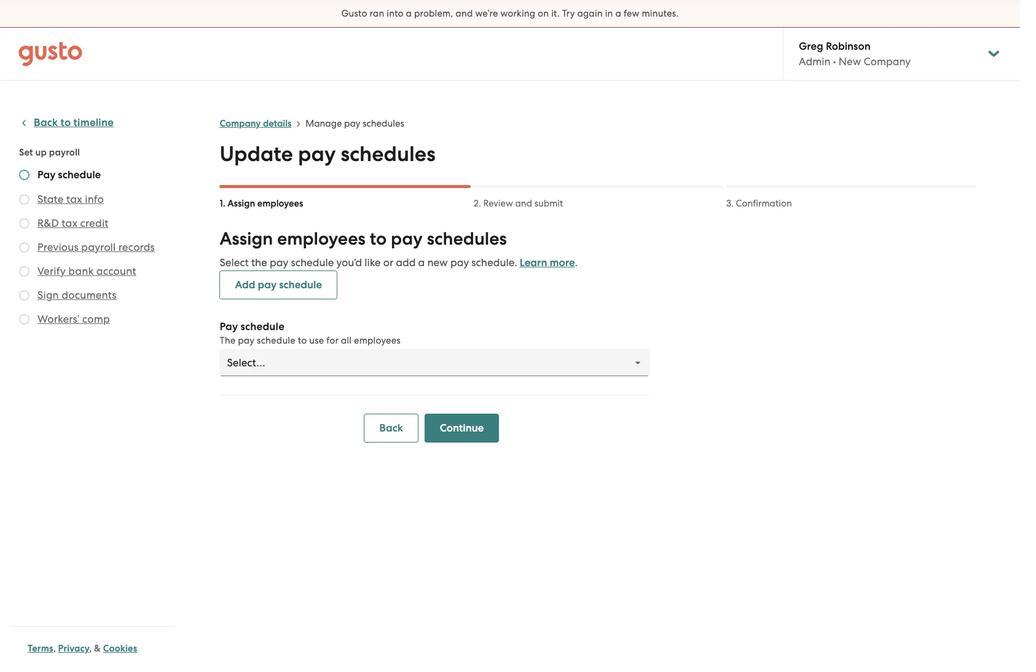 Task type: describe. For each thing, give the bounding box(es) containing it.
use
[[309, 335, 324, 346]]

verify bank account button
[[38, 264, 136, 279]]

schedule left use
[[257, 335, 296, 346]]

gusto ran into a problem, and we're working on it. try again in a few minutes.
[[342, 8, 679, 19]]

try
[[563, 8, 575, 19]]

r&d tax credit
[[38, 217, 109, 229]]

we're
[[476, 8, 499, 19]]

problem,
[[415, 8, 454, 19]]

ran
[[370, 8, 385, 19]]

working
[[501, 8, 536, 19]]

check image for previous
[[19, 242, 30, 253]]

&
[[94, 643, 101, 654]]

for
[[327, 335, 339, 346]]

update pay schedules
[[220, 141, 436, 167]]

2 vertical spatial schedules
[[427, 228, 507, 250]]

back to timeline
[[34, 116, 114, 129]]

•
[[834, 55, 837, 68]]

again
[[578, 8, 603, 19]]

schedules for update pay schedules
[[341, 141, 436, 167]]

schedule inside list
[[58, 169, 101, 181]]

back for back to timeline
[[34, 116, 58, 129]]

workers'
[[38, 313, 80, 325]]

learn
[[520, 256, 548, 269]]

0 horizontal spatial company
[[220, 118, 261, 129]]

company inside greg robinson admin • new company
[[864, 55, 912, 68]]

submit
[[535, 198, 564, 209]]

update
[[220, 141, 293, 167]]

schedule down add pay schedule
[[241, 320, 285, 333]]

pay inside 'button'
[[258, 279, 277, 292]]

check image for sign
[[19, 290, 30, 301]]

terms , privacy , & cookies
[[28, 643, 137, 654]]

or
[[384, 256, 394, 269]]

documents
[[62, 289, 117, 301]]

privacy
[[58, 643, 89, 654]]

terms
[[28, 643, 53, 654]]

schedule inside select the pay schedule you'd like or add a new pay schedule. learn more .
[[291, 256, 334, 269]]

minutes.
[[642, 8, 679, 19]]

workers' comp
[[38, 313, 110, 325]]

1 vertical spatial to
[[370, 228, 387, 250]]

previous payroll records
[[38, 241, 155, 253]]

sign
[[38, 289, 59, 301]]

like
[[365, 256, 381, 269]]

assign employees
[[228, 198, 303, 209]]

r&d
[[38, 217, 59, 229]]

a inside select the pay schedule you'd like or add a new pay schedule. learn more .
[[419, 256, 425, 269]]

continue button
[[425, 414, 500, 443]]

timeline
[[74, 116, 114, 129]]

admin
[[800, 55, 831, 68]]

schedule.
[[472, 256, 518, 269]]

state tax info button
[[38, 192, 104, 207]]

add
[[396, 256, 416, 269]]

1 check image from the top
[[19, 170, 30, 180]]

set up payroll
[[19, 147, 80, 158]]

back for back
[[380, 422, 403, 435]]

comp
[[82, 313, 110, 325]]

gusto
[[342, 8, 368, 19]]

state
[[38, 193, 64, 205]]

1 horizontal spatial and
[[516, 198, 533, 209]]

r&d tax credit button
[[38, 216, 109, 231]]

schedule inside 'button'
[[279, 279, 322, 292]]

sign documents
[[38, 289, 117, 301]]

pay for pay schedule
[[38, 169, 56, 181]]

pay schedule
[[38, 169, 101, 181]]

account
[[96, 265, 136, 277]]

state tax info
[[38, 193, 104, 205]]

previous payroll records button
[[38, 240, 155, 255]]

select the pay schedule you'd like or add a new pay schedule. learn more .
[[220, 256, 578, 269]]

add pay schedule button
[[220, 271, 338, 300]]

add pay schedule
[[235, 279, 322, 292]]

details
[[263, 118, 292, 129]]

2 horizontal spatial a
[[616, 8, 622, 19]]

.
[[575, 256, 578, 269]]

1 , from the left
[[53, 643, 56, 654]]

review
[[484, 198, 513, 209]]

all
[[341, 335, 352, 346]]

cookies
[[103, 643, 137, 654]]

into
[[387, 8, 404, 19]]

pay schedule the pay schedule to use for all employees
[[220, 320, 401, 346]]

home image
[[18, 42, 82, 66]]



Task type: locate. For each thing, give the bounding box(es) containing it.
verify
[[38, 265, 66, 277]]

assign employees to pay schedules
[[220, 228, 507, 250]]

1 horizontal spatial pay
[[220, 320, 238, 333]]

check image for workers'
[[19, 314, 30, 325]]

manage pay schedules
[[306, 118, 405, 129]]

check image left r&d
[[19, 218, 30, 229]]

check image for verify
[[19, 266, 30, 277]]

employees down "update"
[[258, 198, 303, 209]]

1 horizontal spatial ,
[[89, 643, 92, 654]]

select
[[220, 256, 249, 269]]

1 horizontal spatial a
[[419, 256, 425, 269]]

1 vertical spatial back
[[380, 422, 403, 435]]

tax inside button
[[66, 193, 82, 205]]

tax right r&d
[[62, 217, 78, 229]]

to inside pay schedule the pay schedule to use for all employees
[[298, 335, 307, 346]]

check image left previous
[[19, 242, 30, 253]]

more
[[550, 256, 575, 269]]

you'd
[[337, 256, 362, 269]]

check image left verify
[[19, 266, 30, 277]]

0 vertical spatial schedules
[[363, 118, 405, 129]]

and left submit
[[516, 198, 533, 209]]

2 vertical spatial check image
[[19, 314, 30, 325]]

pay inside list
[[38, 169, 56, 181]]

to left use
[[298, 335, 307, 346]]

0 horizontal spatial to
[[61, 116, 71, 129]]

assign for assign employees to pay schedules
[[220, 228, 273, 250]]

it.
[[552, 8, 560, 19]]

check image left workers'
[[19, 314, 30, 325]]

check image for r&d
[[19, 218, 30, 229]]

2 check image from the top
[[19, 218, 30, 229]]

robinson
[[827, 40, 871, 53]]

0 vertical spatial employees
[[258, 198, 303, 209]]

employees right 'all'
[[354, 335, 401, 346]]

in
[[606, 8, 614, 19]]

pay
[[344, 118, 361, 129], [298, 141, 336, 167], [391, 228, 423, 250], [270, 256, 289, 269], [451, 256, 469, 269], [258, 279, 277, 292], [238, 335, 255, 346]]

previous
[[38, 241, 79, 253]]

1 vertical spatial employees
[[277, 228, 366, 250]]

the
[[220, 335, 236, 346]]

check image left state
[[19, 194, 30, 205]]

learn more link
[[520, 256, 575, 269]]

credit
[[80, 217, 109, 229]]

few
[[624, 8, 640, 19]]

company
[[864, 55, 912, 68], [220, 118, 261, 129]]

0 vertical spatial pay
[[38, 169, 56, 181]]

tax
[[66, 193, 82, 205], [62, 217, 78, 229]]

1 horizontal spatial company
[[864, 55, 912, 68]]

payroll inside previous payroll records 'button'
[[81, 241, 116, 253]]

tax inside button
[[62, 217, 78, 229]]

company details link
[[220, 118, 292, 129]]

employees
[[258, 198, 303, 209], [277, 228, 366, 250], [354, 335, 401, 346]]

schedule up state tax info
[[58, 169, 101, 181]]

and
[[456, 8, 473, 19], [516, 198, 533, 209]]

schedules right manage
[[363, 118, 405, 129]]

2 , from the left
[[89, 643, 92, 654]]

schedules for manage pay schedules
[[363, 118, 405, 129]]

to inside button
[[61, 116, 71, 129]]

the
[[252, 256, 267, 269]]

tax for info
[[66, 193, 82, 205]]

and left we're
[[456, 8, 473, 19]]

greg
[[800, 40, 824, 53]]

pay up the
[[220, 320, 238, 333]]

employees for assign employees
[[258, 198, 303, 209]]

new
[[839, 55, 862, 68]]

0 vertical spatial to
[[61, 116, 71, 129]]

0 horizontal spatial back
[[34, 116, 58, 129]]

2 check image from the top
[[19, 242, 30, 253]]

pay for pay schedule the pay schedule to use for all employees
[[220, 320, 238, 333]]

4 check image from the top
[[19, 290, 30, 301]]

assign down "update"
[[228, 198, 255, 209]]

1 vertical spatial schedules
[[341, 141, 436, 167]]

0 vertical spatial payroll
[[49, 147, 80, 158]]

2 vertical spatial to
[[298, 335, 307, 346]]

a right in
[[616, 8, 622, 19]]

company right new
[[864, 55, 912, 68]]

info
[[85, 193, 104, 205]]

pay inside pay schedule the pay schedule to use for all employees
[[220, 320, 238, 333]]

employees up you'd
[[277, 228, 366, 250]]

schedules
[[363, 118, 405, 129], [341, 141, 436, 167], [427, 228, 507, 250]]

pay schedule list
[[19, 169, 170, 329]]

cookies button
[[103, 641, 137, 656]]

3 check image from the top
[[19, 266, 30, 277]]

check image for state
[[19, 194, 30, 205]]

pay inside pay schedule the pay schedule to use for all employees
[[238, 335, 255, 346]]

0 horizontal spatial and
[[456, 8, 473, 19]]

manage
[[306, 118, 342, 129]]

schedules up schedule.
[[427, 228, 507, 250]]

company details
[[220, 118, 292, 129]]

3 check image from the top
[[19, 314, 30, 325]]

back
[[34, 116, 58, 129], [380, 422, 403, 435]]

0 horizontal spatial pay
[[38, 169, 56, 181]]

bank
[[68, 265, 94, 277]]

check image down set
[[19, 170, 30, 180]]

, left "&" on the left bottom of the page
[[89, 643, 92, 654]]

terms link
[[28, 643, 53, 654]]

privacy link
[[58, 643, 89, 654]]

verify bank account
[[38, 265, 136, 277]]

pay down set up payroll
[[38, 169, 56, 181]]

1 horizontal spatial back
[[380, 422, 403, 435]]

greg robinson admin • new company
[[800, 40, 912, 68]]

1 vertical spatial pay
[[220, 320, 238, 333]]

schedules down manage pay schedules
[[341, 141, 436, 167]]

schedule left you'd
[[291, 256, 334, 269]]

records
[[119, 241, 155, 253]]

schedule up pay schedule the pay schedule to use for all employees
[[279, 279, 322, 292]]

1 vertical spatial and
[[516, 198, 533, 209]]

a
[[406, 8, 412, 19], [616, 8, 622, 19], [419, 256, 425, 269]]

check image
[[19, 194, 30, 205], [19, 242, 30, 253], [19, 266, 30, 277], [19, 290, 30, 301]]

assign for assign employees
[[228, 198, 255, 209]]

1 vertical spatial payroll
[[81, 241, 116, 253]]

0 horizontal spatial ,
[[53, 643, 56, 654]]

0 vertical spatial and
[[456, 8, 473, 19]]

payroll
[[49, 147, 80, 158], [81, 241, 116, 253]]

payroll down 'credit'
[[81, 241, 116, 253]]

check image left sign
[[19, 290, 30, 301]]

1 vertical spatial check image
[[19, 218, 30, 229]]

review and submit
[[484, 198, 564, 209]]

1 horizontal spatial payroll
[[81, 241, 116, 253]]

0 vertical spatial company
[[864, 55, 912, 68]]

1 vertical spatial tax
[[62, 217, 78, 229]]

continue
[[440, 422, 484, 435]]

schedule
[[58, 169, 101, 181], [291, 256, 334, 269], [279, 279, 322, 292], [241, 320, 285, 333], [257, 335, 296, 346]]

confirmation
[[737, 198, 793, 209]]

0 vertical spatial check image
[[19, 170, 30, 180]]

to left the timeline
[[61, 116, 71, 129]]

set
[[19, 147, 33, 158]]

back button
[[364, 414, 419, 443]]

to up like
[[370, 228, 387, 250]]

1 vertical spatial assign
[[220, 228, 273, 250]]

on
[[538, 8, 549, 19]]

company up "update"
[[220, 118, 261, 129]]

2 vertical spatial employees
[[354, 335, 401, 346]]

1 vertical spatial company
[[220, 118, 261, 129]]

0 vertical spatial assign
[[228, 198, 255, 209]]

0 vertical spatial tax
[[66, 193, 82, 205]]

0 horizontal spatial payroll
[[49, 147, 80, 158]]

0 vertical spatial back
[[34, 116, 58, 129]]

1 horizontal spatial to
[[298, 335, 307, 346]]

employees for assign employees to pay schedules
[[277, 228, 366, 250]]

sign documents button
[[38, 288, 117, 303]]

, left the privacy
[[53, 643, 56, 654]]

employees inside pay schedule the pay schedule to use for all employees
[[354, 335, 401, 346]]

1 check image from the top
[[19, 194, 30, 205]]

tax left "info"
[[66, 193, 82, 205]]

workers' comp button
[[38, 312, 110, 327]]

0 horizontal spatial a
[[406, 8, 412, 19]]

payroll up pay schedule
[[49, 147, 80, 158]]

assign up select
[[220, 228, 273, 250]]

to
[[61, 116, 71, 129], [370, 228, 387, 250], [298, 335, 307, 346]]

back to timeline button
[[19, 116, 114, 130]]

2 horizontal spatial to
[[370, 228, 387, 250]]

add
[[235, 279, 256, 292]]

new
[[428, 256, 448, 269]]

a right into
[[406, 8, 412, 19]]

tax for credit
[[62, 217, 78, 229]]

check image
[[19, 170, 30, 180], [19, 218, 30, 229], [19, 314, 30, 325]]

assign
[[228, 198, 255, 209], [220, 228, 273, 250]]

a right the add
[[419, 256, 425, 269]]

up
[[35, 147, 47, 158]]



Task type: vqa. For each thing, say whether or not it's contained in the screenshot.
'Verify bank account'
yes



